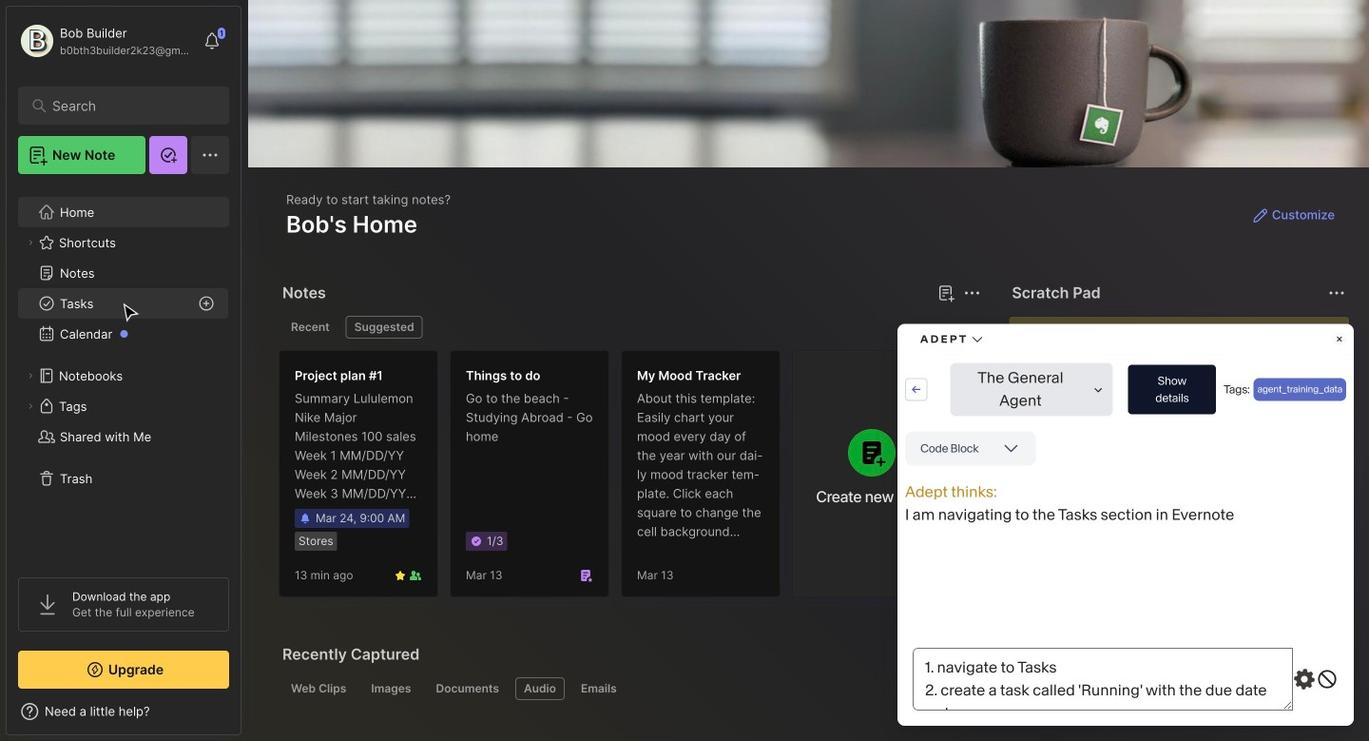 Task type: describe. For each thing, give the bounding box(es) containing it.
2 tab list from the top
[[283, 677, 1343, 700]]

Search text field
[[52, 97, 204, 115]]

1 tab list from the top
[[283, 316, 978, 339]]

main element
[[0, 0, 247, 741]]



Task type: vqa. For each thing, say whether or not it's contained in the screenshot.
Email
no



Task type: locate. For each thing, give the bounding box(es) containing it.
2 more actions image from the left
[[1326, 282, 1349, 304]]

0 horizontal spatial more actions image
[[961, 282, 984, 304]]

More actions field
[[959, 280, 986, 306], [1324, 280, 1351, 306]]

0 vertical spatial tab list
[[283, 316, 978, 339]]

None search field
[[52, 94, 204, 117]]

Start writing… text field
[[1025, 317, 1349, 581]]

more actions image for first the more actions field from the right
[[1326, 282, 1349, 304]]

expand notebooks image
[[25, 370, 36, 381]]

click to collapse image
[[240, 706, 254, 729]]

2 more actions field from the left
[[1324, 280, 1351, 306]]

none search field inside the main element
[[52, 94, 204, 117]]

tree
[[7, 185, 241, 560]]

more actions image
[[961, 282, 984, 304], [1326, 282, 1349, 304]]

tree inside the main element
[[7, 185, 241, 560]]

0 horizontal spatial more actions field
[[959, 280, 986, 306]]

tab
[[283, 316, 338, 339], [346, 316, 423, 339], [283, 677, 355, 700], [363, 677, 420, 700], [428, 677, 508, 700], [516, 677, 565, 700], [573, 677, 626, 700]]

Account field
[[18, 22, 194, 60]]

expand tags image
[[25, 400, 36, 412]]

tab list
[[283, 316, 978, 339], [283, 677, 1343, 700]]

1 horizontal spatial more actions image
[[1326, 282, 1349, 304]]

row group
[[279, 350, 964, 609]]

1 more actions image from the left
[[961, 282, 984, 304]]

WHAT'S NEW field
[[7, 696, 241, 727]]

1 horizontal spatial more actions field
[[1324, 280, 1351, 306]]

1 more actions field from the left
[[959, 280, 986, 306]]

more actions image for 1st the more actions field from left
[[961, 282, 984, 304]]

1 vertical spatial tab list
[[283, 677, 1343, 700]]



